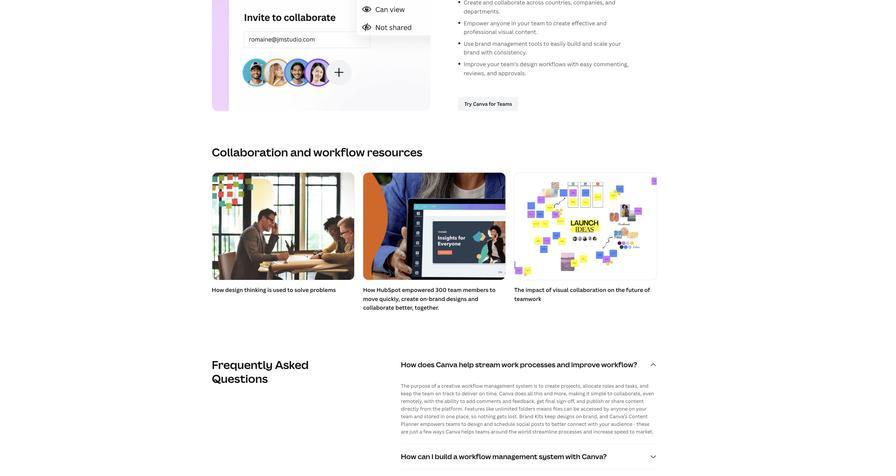 Task type: describe. For each thing, give the bounding box(es) containing it.
to up this
[[539, 383, 544, 389]]

just
[[410, 428, 418, 435]]

together.
[[415, 304, 439, 312]]

hubspot
[[376, 286, 401, 294]]

tools
[[529, 40, 542, 47]]

allocate
[[583, 383, 601, 389]]

your inside use brand management tools to easily build and scale your brand with consistency.
[[609, 40, 621, 47]]

better
[[551, 421, 566, 427]]

the down purpose
[[413, 390, 421, 397]]

projects,
[[561, 383, 581, 389]]

collaboration
[[570, 286, 606, 294]]

your inside the improve your team's design workflows with easy commenting, reviews, and approvals.
[[487, 60, 500, 68]]

visual inside the impact of visual collaboration on the future of teamwork
[[553, 286, 569, 294]]

use brand management tools to easily build and scale your brand with consistency.
[[464, 40, 621, 56]]

management for creative
[[484, 383, 515, 389]]

how for how hubspot empowered 300 team members to move quickly, create on-brand designs and collaborate better, together.
[[363, 286, 375, 294]]

resources
[[367, 145, 422, 160]]

with up from
[[424, 398, 434, 404]]

0 vertical spatial brand
[[475, 40, 491, 47]]

from
[[420, 406, 431, 412]]

consistency.
[[494, 49, 527, 56]]

in inside empower anyone in your team to create effective and professional visual content.
[[511, 19, 516, 27]]

how does canva help stream work processes and improve workflow? button
[[401, 352, 657, 377]]

members
[[463, 286, 488, 294]]

collaborate inside how hubspot empowered 300 team members to move quickly, create on-brand designs and collaborate better, together.
[[363, 304, 394, 312]]

in inside "the purpose of a creative workflow management system is to create projects, allocate roles and tasks, and keep the team on track to deliver on time. canva does all this and more, making it simple to collaborate, even remotely, with the ability to add comments and feedback, get final sign-off, and publish or share content directly from the platform. features like unlimited folders means files can be accessed by anyone on your team and stored in one place, so nothing gets lost. brand kits keep designs on brand, and canva's content planner empowers teams to design and schedule social posts to better connect with your audience - these are just a few ways canva helps teams around the world streamline processes and increase speed to market."
[[441, 413, 445, 420]]

one
[[446, 413, 455, 420]]

on inside the impact of visual collaboration on the future of teamwork
[[608, 286, 614, 294]]

0 horizontal spatial design
[[225, 286, 243, 294]]

speed
[[614, 428, 628, 435]]

create and collaborate across countries, companies, and departments.
[[464, 0, 615, 15]]

the inside the impact of visual collaboration on the future of teamwork
[[616, 286, 625, 294]]

it
[[586, 390, 590, 397]]

how for how can i build a workflow management system with canva?
[[401, 452, 416, 461]]

audience
[[611, 421, 632, 427]]

team down directly on the left bottom
[[401, 413, 413, 420]]

create inside "the purpose of a creative workflow management system is to create projects, allocate roles and tasks, and keep the team on track to deliver on time. canva does all this and more, making it simple to collaborate, even remotely, with the ability to add comments and feedback, get final sign-off, and publish or share content directly from the platform. features like unlimited folders means files can be accessed by anyone on your team and stored in one place, so nothing gets lost. brand kits keep designs on brand, and canva's content planner empowers teams to design and schedule social posts to better connect with your audience - these are just a few ways canva helps teams around the world streamline processes and increase speed to market."
[[545, 383, 560, 389]]

workflow for purpose
[[461, 383, 483, 389]]

the impact of visual collaboration on the future of teamwork link
[[514, 172, 657, 305]]

share
[[611, 398, 624, 404]]

the up stored
[[433, 406, 440, 412]]

work
[[502, 360, 519, 369]]

create inside empower anyone in your team to create effective and professional visual content.
[[553, 19, 570, 27]]

helps
[[461, 428, 474, 435]]

brand
[[519, 413, 533, 420]]

move
[[363, 295, 378, 303]]

image only image
[[363, 173, 506, 280]]

tasks,
[[625, 383, 638, 389]]

-
[[634, 421, 635, 427]]

few
[[423, 428, 432, 435]]

to left add
[[460, 398, 465, 404]]

can inside dropdown button
[[418, 452, 430, 461]]

processes inside dropdown button
[[520, 360, 555, 369]]

to inside empower anyone in your team to create effective and professional visual content.
[[546, 19, 552, 27]]

your up content
[[636, 406, 647, 412]]

around
[[491, 428, 508, 435]]

system for with
[[539, 452, 564, 461]]

how hubspot empowered 300 team members to move quickly, create on-brand designs and collaborate better, together. link
[[363, 172, 506, 314]]

can inside "the purpose of a creative workflow management system is to create projects, allocate roles and tasks, and keep the team on track to deliver on time. canva does all this and more, making it simple to collaborate, even remotely, with the ability to add comments and feedback, get final sign-off, and publish or share content directly from the platform. features like unlimited folders means files can be accessed by anyone on your team and stored in one place, so nothing gets lost. brand kits keep designs on brand, and canva's content planner empowers teams to design and schedule social posts to better connect with your audience - these are just a few ways canva helps teams around the world streamline processes and increase speed to market."
[[564, 406, 572, 412]]

build inside use brand management tools to easily build and scale your brand with consistency.
[[567, 40, 581, 47]]

teamwork
[[514, 295, 541, 303]]

with inside dropdown button
[[566, 452, 580, 461]]

directly
[[401, 406, 419, 412]]

designs inside how hubspot empowered 300 team members to move quickly, create on-brand designs and collaborate better, together.
[[446, 295, 467, 303]]

and inside dropdown button
[[557, 360, 570, 369]]

approvals.
[[498, 69, 526, 77]]

to down "-"
[[630, 428, 635, 435]]

frequently
[[212, 357, 273, 372]]

social
[[516, 421, 530, 427]]

planner
[[401, 421, 419, 427]]

to down "roles" at the right of the page
[[607, 390, 612, 397]]

so
[[471, 413, 477, 420]]

0 horizontal spatial a
[[419, 428, 422, 435]]

to down the place,
[[461, 421, 466, 427]]

design inside "the purpose of a creative workflow management system is to create projects, allocate roles and tasks, and keep the team on track to deliver on time. canva does all this and more, making it simple to collaborate, even remotely, with the ability to add comments and feedback, get final sign-off, and publish or share content directly from the platform. features like unlimited folders means files can be accessed by anyone on your team and stored in one place, so nothing gets lost. brand kits keep designs on brand, and canva's content planner empowers teams to design and schedule social posts to better connect with your audience - these are just a few ways canva helps teams around the world streamline processes and increase speed to market."
[[467, 421, 483, 427]]

easily
[[551, 40, 566, 47]]

to right track
[[455, 390, 460, 397]]

on up the connect
[[576, 413, 582, 420]]

add
[[466, 398, 475, 404]]

to inside how design thinking is used to solve problems link
[[287, 286, 293, 294]]

1 horizontal spatial a
[[437, 383, 440, 389]]

problems
[[310, 286, 336, 294]]

content.
[[515, 28, 538, 36]]

accessed
[[581, 406, 602, 412]]

is inside "the purpose of a creative workflow management system is to create projects, allocate roles and tasks, and keep the team on track to deliver on time. canva does all this and more, making it simple to collaborate, even remotely, with the ability to add comments and feedback, get final sign-off, and publish or share content directly from the platform. features like unlimited folders means files can be accessed by anyone on your team and stored in one place, so nothing gets lost. brand kits keep designs on brand, and canva's content planner empowers teams to design and schedule social posts to better connect with your audience - these are just a few ways canva helps teams around the world streamline processes and increase speed to market."
[[534, 383, 537, 389]]

how hubspot empowered 300 team members to move quickly, create on-brand designs and collaborate better, together.
[[363, 286, 496, 312]]

improve
[[464, 60, 486, 68]]

track
[[442, 390, 454, 397]]

and inside the improve your team's design workflows with easy commenting, reviews, and approvals.
[[487, 69, 497, 77]]

i
[[431, 452, 433, 461]]

a inside dropdown button
[[453, 452, 457, 461]]

thinking
[[244, 286, 266, 294]]

kits
[[535, 413, 543, 420]]

anyone inside "the purpose of a creative workflow management system is to create projects, allocate roles and tasks, and keep the team on track to deliver on time. canva does all this and more, making it simple to collaborate, even remotely, with the ability to add comments and feedback, get final sign-off, and publish or share content directly from the platform. features like unlimited folders means files can be accessed by anyone on your team and stored in one place, so nothing gets lost. brand kits keep designs on brand, and canva's content planner empowers teams to design and schedule social posts to better connect with your audience - these are just a few ways canva helps teams around the world streamline processes and increase speed to market."
[[610, 406, 628, 412]]

platform.
[[442, 406, 463, 412]]

ui - invite to collaborate image
[[212, 0, 430, 111]]

on left track
[[435, 390, 441, 397]]

market.
[[636, 428, 654, 435]]

of for the purpose of a creative workflow management system is to create projects, allocate roles and tasks, and keep the team on track to deliver on time. canva does all this and more, making it simple to collaborate, even remotely, with the ability to add comments and feedback, get final sign-off, and publish or share content directly from the platform. features like unlimited folders means files can be accessed by anyone on your team and stored in one place, so nothing gets lost. brand kits keep designs on brand, and canva's content planner empowers teams to design and schedule social posts to better connect with your audience - these are just a few ways canva helps teams around the world streamline processes and increase speed to market.
[[431, 383, 436, 389]]

team down purpose
[[422, 390, 434, 397]]

on left time.
[[479, 390, 485, 397]]

workflow for can
[[459, 452, 491, 461]]

canva?
[[582, 452, 607, 461]]

time.
[[486, 390, 498, 397]]

how can i build a workflow management system with canva? button
[[401, 444, 657, 469]]

ability
[[444, 398, 459, 404]]

place,
[[456, 413, 470, 420]]

stored
[[424, 413, 439, 420]]

empower
[[464, 19, 489, 27]]

collaborate,
[[614, 390, 642, 397]]

canva's
[[609, 413, 627, 420]]

used
[[273, 286, 286, 294]]

content
[[625, 398, 644, 404]]

designthinking (1) image
[[212, 173, 354, 280]]

team inside how hubspot empowered 300 team members to move quickly, create on-brand designs and collaborate better, together.
[[448, 286, 462, 294]]

content
[[629, 413, 648, 420]]

even
[[643, 390, 654, 397]]

1 vertical spatial keep
[[545, 413, 556, 420]]

companies,
[[573, 0, 604, 6]]



Task type: vqa. For each thing, say whether or not it's contained in the screenshot.
bottom projects
no



Task type: locate. For each thing, give the bounding box(es) containing it.
0 horizontal spatial build
[[435, 452, 452, 461]]

0 horizontal spatial in
[[441, 413, 445, 420]]

or
[[605, 398, 610, 404]]

0 vertical spatial visual
[[498, 28, 514, 36]]

how inside how hubspot empowered 300 team members to move quickly, create on-brand designs and collaborate better, together.
[[363, 286, 375, 294]]

keep down the means
[[545, 413, 556, 420]]

management up consistency.
[[492, 40, 527, 47]]

create inside how hubspot empowered 300 team members to move quickly, create on-brand designs and collaborate better, together.
[[401, 295, 418, 303]]

folders
[[519, 406, 535, 412]]

is up this
[[534, 383, 537, 389]]

your up content.
[[518, 19, 530, 27]]

team up content.
[[531, 19, 545, 27]]

design left thinking
[[225, 286, 243, 294]]

2 vertical spatial canva
[[446, 428, 460, 435]]

the left 'future'
[[616, 286, 625, 294]]

1 horizontal spatial processes
[[558, 428, 582, 435]]

asked
[[275, 357, 309, 372]]

anyone inside empower anyone in your team to create effective and professional visual content.
[[490, 19, 510, 27]]

1 horizontal spatial can
[[564, 406, 572, 412]]

designs up better
[[557, 413, 575, 420]]

2 vertical spatial design
[[467, 421, 483, 427]]

collaboration
[[212, 145, 288, 160]]

0 horizontal spatial anyone
[[490, 19, 510, 27]]

the left purpose
[[401, 383, 409, 389]]

anyone up the canva's
[[610, 406, 628, 412]]

0 horizontal spatial can
[[418, 452, 430, 461]]

create up better,
[[401, 295, 418, 303]]

keep up remotely,
[[401, 390, 412, 397]]

use
[[464, 40, 474, 47]]

0 horizontal spatial designs
[[446, 295, 467, 303]]

features
[[465, 406, 485, 412]]

does up feedback,
[[515, 390, 526, 397]]

brand down use
[[464, 49, 480, 56]]

1 vertical spatial teams
[[475, 428, 490, 435]]

brand down 300
[[429, 295, 445, 303]]

reviews,
[[464, 69, 485, 77]]

off,
[[568, 398, 575, 404]]

of right impact
[[546, 286, 551, 294]]

system inside "the purpose of a creative workflow management system is to create projects, allocate roles and tasks, and keep the team on track to deliver on time. canva does all this and more, making it simple to collaborate, even remotely, with the ability to add comments and feedback, get final sign-off, and publish or share content directly from the platform. features like unlimited folders means files can be accessed by anyone on your team and stored in one place, so nothing gets lost. brand kits keep designs on brand, and canva's content planner empowers teams to design and schedule social posts to better connect with your audience - these are just a few ways canva helps teams around the world streamline processes and increase speed to market."
[[516, 383, 533, 389]]

to inside use brand management tools to easily build and scale your brand with consistency.
[[544, 40, 549, 47]]

this
[[534, 390, 543, 397]]

1 vertical spatial is
[[534, 383, 537, 389]]

team inside empower anyone in your team to create effective and professional visual content.
[[531, 19, 545, 27]]

1 vertical spatial processes
[[558, 428, 582, 435]]

1 vertical spatial create
[[401, 295, 418, 303]]

ways
[[433, 428, 444, 435]]

how does canva help stream work processes and improve workflow?
[[401, 360, 637, 369]]

with left easy
[[567, 60, 579, 68]]

1 horizontal spatial visual
[[553, 286, 569, 294]]

0 vertical spatial create
[[553, 19, 570, 27]]

more,
[[554, 390, 567, 397]]

2 horizontal spatial design
[[520, 60, 537, 68]]

teams right helps
[[475, 428, 490, 435]]

means
[[536, 406, 552, 412]]

effective
[[572, 19, 595, 27]]

workflow inside dropdown button
[[459, 452, 491, 461]]

impact
[[526, 286, 544, 294]]

to
[[546, 19, 552, 27], [544, 40, 549, 47], [287, 286, 293, 294], [490, 286, 496, 294], [539, 383, 544, 389], [455, 390, 460, 397], [607, 390, 612, 397], [460, 398, 465, 404], [461, 421, 466, 427], [545, 421, 550, 427], [630, 428, 635, 435]]

management inside "the purpose of a creative workflow management system is to create projects, allocate roles and tasks, and keep the team on track to deliver on time. canva does all this and more, making it simple to collaborate, even remotely, with the ability to add comments and feedback, get final sign-off, and publish or share content directly from the platform. features like unlimited folders means files can be accessed by anyone on your team and stored in one place, so nothing gets lost. brand kits keep designs on brand, and canva's content planner empowers teams to design and schedule social posts to better connect with your audience - these are just a few ways canva helps teams around the world streamline processes and increase speed to market."
[[484, 383, 515, 389]]

1 vertical spatial the
[[401, 383, 409, 389]]

are
[[401, 428, 408, 435]]

designs down 300
[[446, 295, 467, 303]]

roles
[[602, 383, 614, 389]]

1 vertical spatial in
[[441, 413, 445, 420]]

to inside how hubspot empowered 300 team members to move quickly, create on-brand designs and collaborate better, together.
[[490, 286, 496, 294]]

design inside the improve your team's design workflows with easy commenting, reviews, and approvals.
[[520, 60, 537, 68]]

1 horizontal spatial design
[[467, 421, 483, 427]]

does up purpose
[[418, 360, 434, 369]]

team right 300
[[448, 286, 462, 294]]

making
[[569, 390, 585, 397]]

0 horizontal spatial collaborate
[[363, 304, 394, 312]]

canva right time.
[[499, 390, 514, 397]]

0 vertical spatial processes
[[520, 360, 555, 369]]

your right scale
[[609, 40, 621, 47]]

comments
[[476, 398, 501, 404]]

frequently asked questions
[[212, 357, 309, 386]]

gets
[[497, 413, 507, 420]]

0 vertical spatial a
[[437, 383, 440, 389]]

workflow inside "the purpose of a creative workflow management system is to create projects, allocate roles and tasks, and keep the team on track to deliver on time. canva does all this and more, making it simple to collaborate, even remotely, with the ability to add comments and feedback, get final sign-off, and publish or share content directly from the platform. features like unlimited folders means files can be accessed by anyone on your team and stored in one place, so nothing gets lost. brand kits keep designs on brand, and canva's content planner empowers teams to design and schedule social posts to better connect with your audience - these are just a few ways canva helps teams around the world streamline processes and increase speed to market."
[[461, 383, 483, 389]]

build inside how can i build a workflow management system with canva? dropdown button
[[435, 452, 452, 461]]

empowered
[[402, 286, 434, 294]]

your inside empower anyone in your team to create effective and professional visual content.
[[518, 19, 530, 27]]

workflow
[[313, 145, 365, 160], [461, 383, 483, 389], [459, 452, 491, 461]]

0 vertical spatial build
[[567, 40, 581, 47]]

management inside dropdown button
[[492, 452, 537, 461]]

with up improve at the top of the page
[[481, 49, 493, 56]]

countries,
[[545, 0, 572, 6]]

1 vertical spatial anyone
[[610, 406, 628, 412]]

0 horizontal spatial is
[[267, 286, 272, 294]]

does inside "the purpose of a creative workflow management system is to create projects, allocate roles and tasks, and keep the team on track to deliver on time. canva does all this and more, making it simple to collaborate, even remotely, with the ability to add comments and feedback, get final sign-off, and publish or share content directly from the platform. features like unlimited folders means files can be accessed by anyone on your team and stored in one place, so nothing gets lost. brand kits keep designs on brand, and canva's content planner empowers teams to design and schedule social posts to better connect with your audience - these are just a few ways canva helps teams around the world streamline processes and increase speed to market."
[[515, 390, 526, 397]]

create down the countries,
[[553, 19, 570, 27]]

and inside empower anyone in your team to create effective and professional visual content.
[[596, 19, 607, 27]]

in up content.
[[511, 19, 516, 27]]

better,
[[395, 304, 413, 312]]

to right members on the bottom
[[490, 286, 496, 294]]

300
[[435, 286, 446, 294]]

does inside how does canva help stream work processes and improve workflow? dropdown button
[[418, 360, 434, 369]]

management
[[492, 40, 527, 47], [484, 383, 515, 389], [492, 452, 537, 461]]

system up all
[[516, 383, 533, 389]]

the
[[616, 286, 625, 294], [413, 390, 421, 397], [435, 398, 443, 404], [433, 406, 440, 412], [509, 428, 517, 435]]

keep
[[401, 390, 412, 397], [545, 413, 556, 420]]

collaborate inside create and collaborate across countries, companies, and departments.
[[494, 0, 525, 6]]

create up more,
[[545, 383, 560, 389]]

a left few
[[419, 428, 422, 435]]

a
[[437, 383, 440, 389], [419, 428, 422, 435], [453, 452, 457, 461]]

1 horizontal spatial system
[[539, 452, 564, 461]]

with down brand,
[[588, 421, 598, 427]]

0 vertical spatial does
[[418, 360, 434, 369]]

on
[[608, 286, 614, 294], [435, 390, 441, 397], [479, 390, 485, 397], [629, 406, 635, 412], [576, 413, 582, 420]]

how
[[212, 286, 224, 294], [363, 286, 375, 294], [401, 360, 416, 369], [401, 452, 416, 461]]

2 vertical spatial workflow
[[459, 452, 491, 461]]

brand inside how hubspot empowered 300 team members to move quickly, create on-brand designs and collaborate better, together.
[[429, 295, 445, 303]]

of for the impact of visual collaboration on the future of teamwork
[[546, 286, 551, 294]]

0 horizontal spatial of
[[431, 383, 436, 389]]

of right 'future'
[[644, 286, 650, 294]]

easy
[[580, 60, 592, 68]]

0 horizontal spatial keep
[[401, 390, 412, 397]]

the purpose of a creative workflow management system is to create projects, allocate roles and tasks, and keep the team on track to deliver on time. canva does all this and more, making it simple to collaborate, even remotely, with the ability to add comments and feedback, get final sign-off, and publish or share content directly from the platform. features like unlimited folders means files can be accessed by anyone on your team and stored in one place, so nothing gets lost. brand kits keep designs on brand, and canva's content planner empowers teams to design and schedule social posts to better connect with your audience - these are just a few ways canva helps teams around the world streamline processes and increase speed to market.
[[401, 383, 654, 435]]

1 horizontal spatial is
[[534, 383, 537, 389]]

how for how does canva help stream work processes and improve workflow?
[[401, 360, 416, 369]]

processes inside "the purpose of a creative workflow management system is to create projects, allocate roles and tasks, and keep the team on track to deliver on time. canva does all this and more, making it simple to collaborate, even remotely, with the ability to add comments and feedback, get final sign-off, and publish or share content directly from the platform. features like unlimited folders means files can be accessed by anyone on your team and stored in one place, so nothing gets lost. brand kits keep designs on brand, and canva's content planner empowers teams to design and schedule social posts to better connect with your audience - these are just a few ways canva helps teams around the world streamline processes and increase speed to market."
[[558, 428, 582, 435]]

0 vertical spatial canva
[[436, 360, 457, 369]]

can left be
[[564, 406, 572, 412]]

team's
[[501, 60, 518, 68]]

improve your team's design workflows with easy commenting, reviews, and approvals.
[[464, 60, 629, 77]]

solve
[[294, 286, 309, 294]]

0 horizontal spatial system
[[516, 383, 533, 389]]

posts
[[531, 421, 544, 427]]

teams down one on the bottom right of page
[[446, 421, 460, 427]]

canva left help
[[436, 360, 457, 369]]

and inside how hubspot empowered 300 team members to move quickly, create on-brand designs and collaborate better, together.
[[468, 295, 478, 303]]

design down so
[[467, 421, 483, 427]]

0 vertical spatial anyone
[[490, 19, 510, 27]]

to right used
[[287, 286, 293, 294]]

0 vertical spatial design
[[520, 60, 537, 68]]

your up increase
[[599, 421, 610, 427]]

management down the world
[[492, 452, 537, 461]]

visual
[[498, 28, 514, 36], [553, 286, 569, 294]]

professional
[[464, 28, 497, 36]]

schedule
[[494, 421, 515, 427]]

with
[[481, 49, 493, 56], [567, 60, 579, 68], [424, 398, 434, 404], [588, 421, 598, 427], [566, 452, 580, 461]]

processes right work
[[520, 360, 555, 369]]

empower anyone in your team to create effective and professional visual content.
[[464, 19, 607, 36]]

0 vertical spatial teams
[[446, 421, 460, 427]]

1 horizontal spatial the
[[514, 286, 524, 294]]

2 horizontal spatial of
[[644, 286, 650, 294]]

the down schedule on the right bottom
[[509, 428, 517, 435]]

collaborate left across
[[494, 0, 525, 6]]

2 vertical spatial create
[[545, 383, 560, 389]]

0 vertical spatial management
[[492, 40, 527, 47]]

the inside "the purpose of a creative workflow management system is to create projects, allocate roles and tasks, and keep the team on track to deliver on time. canva does all this and more, making it simple to collaborate, even remotely, with the ability to add comments and feedback, get final sign-off, and publish or share content directly from the platform. features like unlimited folders means files can be accessed by anyone on your team and stored in one place, so nothing gets lost. brand kits keep designs on brand, and canva's content planner empowers teams to design and schedule social posts to better connect with your audience - these are just a few ways canva helps teams around the world streamline processes and increase speed to market."
[[401, 383, 409, 389]]

with inside the improve your team's design workflows with easy commenting, reviews, and approvals.
[[567, 60, 579, 68]]

simple
[[591, 390, 606, 397]]

like
[[486, 406, 494, 412]]

1 vertical spatial system
[[539, 452, 564, 461]]

brand down professional on the right of page
[[475, 40, 491, 47]]

0 horizontal spatial does
[[418, 360, 434, 369]]

designs inside "the purpose of a creative workflow management system is to create projects, allocate roles and tasks, and keep the team on track to deliver on time. canva does all this and more, making it simple to collaborate, even remotely, with the ability to add comments and feedback, get final sign-off, and publish or share content directly from the platform. features like unlimited folders means files can be accessed by anyone on your team and stored in one place, so nothing gets lost. brand kits keep designs on brand, and canva's content planner empowers teams to design and schedule social posts to better connect with your audience - these are just a few ways canva helps teams around the world streamline processes and increase speed to market."
[[557, 413, 575, 420]]

2 horizontal spatial a
[[453, 452, 457, 461]]

how for how design thinking is used to solve problems
[[212, 286, 224, 294]]

management up time.
[[484, 383, 515, 389]]

design up approvals.
[[520, 60, 537, 68]]

to down create and collaborate across countries, companies, and departments. on the right top of the page
[[546, 19, 552, 27]]

0 vertical spatial is
[[267, 286, 272, 294]]

how design thinking is used to solve problems
[[212, 286, 336, 294]]

1 horizontal spatial of
[[546, 286, 551, 294]]

1 horizontal spatial keep
[[545, 413, 556, 420]]

brand,
[[583, 413, 598, 420]]

how design thinking is used to solve problems link
[[212, 172, 355, 296]]

system down streamline
[[539, 452, 564, 461]]

0 vertical spatial keep
[[401, 390, 412, 397]]

processes
[[520, 360, 555, 369], [558, 428, 582, 435]]

visual left content.
[[498, 28, 514, 36]]

workflow?
[[601, 360, 637, 369]]

2 vertical spatial management
[[492, 452, 537, 461]]

workflows
[[539, 60, 566, 68]]

1 horizontal spatial designs
[[557, 413, 575, 420]]

all
[[527, 390, 533, 397]]

the for the purpose of a creative workflow management system is to create projects, allocate roles and tasks, and keep the team on track to deliver on time. canva does all this and more, making it simple to collaborate, even remotely, with the ability to add comments and feedback, get final sign-off, and publish or share content directly from the platform. features like unlimited folders means files can be accessed by anyone on your team and stored in one place, so nothing gets lost. brand kits keep designs on brand, and canva's content planner empowers teams to design and schedule social posts to better connect with your audience - these are just a few ways canva helps teams around the world streamline processes and increase speed to market.
[[401, 383, 409, 389]]

design
[[520, 60, 537, 68], [225, 286, 243, 294], [467, 421, 483, 427]]

visual right impact
[[553, 286, 569, 294]]

on down content
[[629, 406, 635, 412]]

0 vertical spatial can
[[564, 406, 572, 412]]

increase
[[593, 428, 613, 435]]

anyone down departments.
[[490, 19, 510, 27]]

1 vertical spatial visual
[[553, 286, 569, 294]]

and inside use brand management tools to easily build and scale your brand with consistency.
[[582, 40, 592, 47]]

empowers
[[420, 421, 445, 427]]

canva right ways
[[446, 428, 460, 435]]

system inside dropdown button
[[539, 452, 564, 461]]

help
[[459, 360, 474, 369]]

processes down the connect
[[558, 428, 582, 435]]

0 horizontal spatial the
[[401, 383, 409, 389]]

0 vertical spatial in
[[511, 19, 516, 27]]

the impact of visual collaboration on the future of teamwork
[[514, 286, 650, 303]]

2 vertical spatial brand
[[429, 295, 445, 303]]

0 vertical spatial the
[[514, 286, 524, 294]]

build right "easily"
[[567, 40, 581, 47]]

collaborate down move
[[363, 304, 394, 312]]

2 vertical spatial a
[[453, 452, 457, 461]]

1 vertical spatial a
[[419, 428, 422, 435]]

a left creative
[[437, 383, 440, 389]]

world
[[518, 428, 531, 435]]

collaboration and workflow resources
[[212, 145, 422, 160]]

management inside use brand management tools to easily build and scale your brand with consistency.
[[492, 40, 527, 47]]

0 horizontal spatial teams
[[446, 421, 460, 427]]

quickly,
[[379, 295, 400, 303]]

questions
[[212, 371, 268, 386]]

1 horizontal spatial anyone
[[610, 406, 628, 412]]

to up streamline
[[545, 421, 550, 427]]

1 horizontal spatial collaborate
[[494, 0, 525, 6]]

the up teamwork
[[514, 286, 524, 294]]

0 vertical spatial designs
[[446, 295, 467, 303]]

creative
[[441, 383, 460, 389]]

0 vertical spatial workflow
[[313, 145, 365, 160]]

0 horizontal spatial visual
[[498, 28, 514, 36]]

1 vertical spatial management
[[484, 383, 515, 389]]

1 horizontal spatial in
[[511, 19, 516, 27]]

brand
[[475, 40, 491, 47], [464, 49, 480, 56], [429, 295, 445, 303]]

1 vertical spatial can
[[418, 452, 430, 461]]

final
[[545, 398, 555, 404]]

1 vertical spatial designs
[[557, 413, 575, 420]]

1 vertical spatial build
[[435, 452, 452, 461]]

in left one on the bottom right of page
[[441, 413, 445, 420]]

unlimited
[[495, 406, 517, 412]]

1 horizontal spatial build
[[567, 40, 581, 47]]

of inside "the purpose of a creative workflow management system is to create projects, allocate roles and tasks, and keep the team on track to deliver on time. canva does all this and more, making it simple to collaborate, even remotely, with the ability to add comments and feedback, get final sign-off, and publish or share content directly from the platform. features like unlimited folders means files can be accessed by anyone on your team and stored in one place, so nothing gets lost. brand kits keep designs on brand, and canva's content planner empowers teams to design and schedule social posts to better connect with your audience - these are just a few ways canva helps teams around the world streamline processes and increase speed to market."
[[431, 383, 436, 389]]

files
[[553, 406, 563, 412]]

improve
[[571, 360, 600, 369]]

1 horizontal spatial does
[[515, 390, 526, 397]]

on right collaboration
[[608, 286, 614, 294]]

does
[[418, 360, 434, 369], [515, 390, 526, 397]]

by
[[603, 406, 609, 412]]

1 horizontal spatial teams
[[475, 428, 490, 435]]

1 vertical spatial collaborate
[[363, 304, 394, 312]]

the down track
[[435, 398, 443, 404]]

a right i
[[453, 452, 457, 461]]

1 vertical spatial does
[[515, 390, 526, 397]]

1 vertical spatial design
[[225, 286, 243, 294]]

with inside use brand management tools to easily build and scale your brand with consistency.
[[481, 49, 493, 56]]

1 vertical spatial workflow
[[461, 383, 483, 389]]

system for is
[[516, 383, 533, 389]]

visual inside empower anyone in your team to create effective and professional visual content.
[[498, 28, 514, 36]]

to right "tools"
[[544, 40, 549, 47]]

0 horizontal spatial processes
[[520, 360, 555, 369]]

management for a
[[492, 452, 537, 461]]

scale
[[594, 40, 607, 47]]

remotely,
[[401, 398, 423, 404]]

1 vertical spatial canva
[[499, 390, 514, 397]]

of right purpose
[[431, 383, 436, 389]]

the inside the impact of visual collaboration on the future of teamwork
[[514, 286, 524, 294]]

these
[[637, 421, 650, 427]]

connect
[[567, 421, 587, 427]]

canva inside dropdown button
[[436, 360, 457, 369]]

can left i
[[418, 452, 430, 461]]

is left used
[[267, 286, 272, 294]]

1 vertical spatial brand
[[464, 49, 480, 56]]

build right i
[[435, 452, 452, 461]]

0 vertical spatial system
[[516, 383, 533, 389]]

0 vertical spatial collaborate
[[494, 0, 525, 6]]

your left team's
[[487, 60, 500, 68]]

with left canva?
[[566, 452, 580, 461]]

the for the impact of visual collaboration on the future of teamwork
[[514, 286, 524, 294]]



